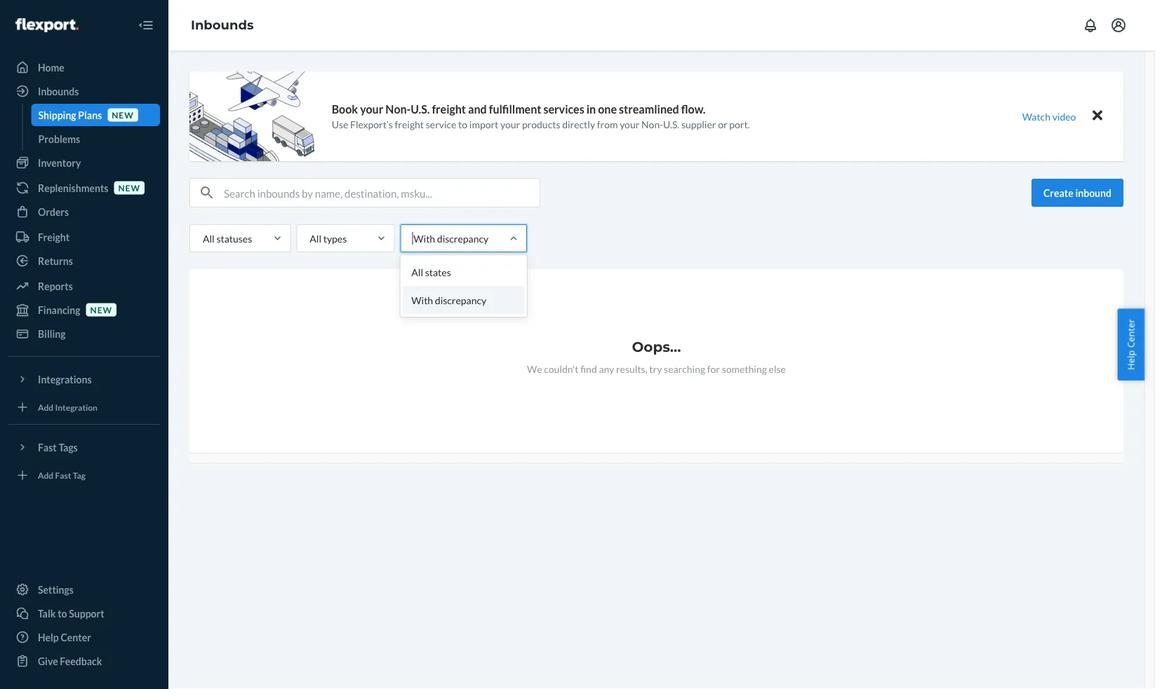 Task type: locate. For each thing, give the bounding box(es) containing it.
your right "from"
[[620, 119, 640, 130]]

2 horizontal spatial all
[[411, 266, 423, 278]]

inventory link
[[8, 152, 160, 174]]

flexport's
[[350, 119, 393, 130]]

u.s. down streamlined
[[663, 119, 680, 130]]

1 horizontal spatial your
[[500, 119, 520, 130]]

inbounds link
[[191, 17, 254, 33], [8, 80, 160, 102]]

give feedback button
[[8, 651, 160, 673]]

oops...
[[632, 339, 681, 356]]

center
[[1125, 319, 1137, 348], [61, 632, 91, 644]]

add fast tag link
[[8, 465, 160, 487]]

new right plans
[[112, 110, 134, 120]]

support
[[69, 608, 104, 620]]

discrepancy up the states
[[437, 233, 489, 245]]

1 horizontal spatial non-
[[641, 119, 663, 130]]

we couldn't find any results, try searching for something else
[[527, 363, 786, 375]]

help inside "link"
[[38, 632, 59, 644]]

2 add from the top
[[38, 470, 53, 481]]

with up all states
[[414, 233, 435, 245]]

with
[[414, 233, 435, 245], [411, 294, 433, 306]]

u.s.
[[411, 103, 430, 116], [663, 119, 680, 130]]

1 horizontal spatial center
[[1125, 319, 1137, 348]]

services
[[544, 103, 584, 116]]

1 horizontal spatial inbounds
[[191, 17, 254, 33]]

add down fast tags
[[38, 470, 53, 481]]

integration
[[55, 402, 97, 413]]

0 vertical spatial inbounds link
[[191, 17, 254, 33]]

1 vertical spatial fast
[[55, 470, 71, 481]]

settings link
[[8, 579, 160, 601]]

1 vertical spatial to
[[58, 608, 67, 620]]

0 horizontal spatial non-
[[385, 103, 411, 116]]

all left the states
[[411, 266, 423, 278]]

settings
[[38, 584, 74, 596]]

1 horizontal spatial inbounds link
[[191, 17, 254, 33]]

with discrepancy down the states
[[411, 294, 486, 306]]

0 horizontal spatial inbounds
[[38, 85, 79, 97]]

help inside button
[[1125, 351, 1137, 370]]

1 vertical spatial help center
[[38, 632, 91, 644]]

all for all states
[[411, 266, 423, 278]]

with down all states
[[411, 294, 433, 306]]

any
[[599, 363, 614, 375]]

0 vertical spatial u.s.
[[411, 103, 430, 116]]

to inside book your non-u.s. freight and fulfillment services in one streamlined flow. use flexport's freight service to import your products directly from your non-u.s. supplier or port.
[[458, 119, 467, 130]]

freight
[[432, 103, 466, 116], [395, 119, 424, 130]]

all left types at the left top of the page
[[310, 233, 321, 245]]

inbounds
[[191, 17, 254, 33], [38, 85, 79, 97]]

0 vertical spatial non-
[[385, 103, 411, 116]]

0 vertical spatial freight
[[432, 103, 466, 116]]

non- down streamlined
[[641, 119, 663, 130]]

help center button
[[1118, 309, 1145, 381]]

all
[[203, 233, 215, 245], [310, 233, 321, 245], [411, 266, 423, 278]]

0 horizontal spatial all
[[203, 233, 215, 245]]

0 horizontal spatial to
[[58, 608, 67, 620]]

use
[[332, 119, 348, 130]]

add integration link
[[8, 397, 160, 419]]

try
[[649, 363, 662, 375]]

inbound
[[1075, 187, 1112, 199]]

help
[[1125, 351, 1137, 370], [38, 632, 59, 644]]

open account menu image
[[1110, 17, 1127, 34]]

1 horizontal spatial help
[[1125, 351, 1137, 370]]

fast tags button
[[8, 437, 160, 459]]

your up flexport's
[[360, 103, 383, 116]]

new up orders 'link'
[[118, 183, 140, 193]]

1 add from the top
[[38, 402, 53, 413]]

1 horizontal spatial u.s.
[[663, 119, 680, 130]]

your down fulfillment
[[500, 119, 520, 130]]

u.s. up service
[[411, 103, 430, 116]]

or
[[718, 119, 727, 130]]

to left import
[[458, 119, 467, 130]]

freight up service
[[432, 103, 466, 116]]

port.
[[729, 119, 750, 130]]

1 vertical spatial with
[[411, 294, 433, 306]]

help center link
[[8, 627, 160, 649]]

orders
[[38, 206, 69, 218]]

0 vertical spatial to
[[458, 119, 467, 130]]

from
[[597, 119, 618, 130]]

1 vertical spatial freight
[[395, 119, 424, 130]]

0 vertical spatial center
[[1125, 319, 1137, 348]]

create inbound
[[1043, 187, 1112, 199]]

add fast tag
[[38, 470, 86, 481]]

flexport logo image
[[15, 18, 78, 32]]

to
[[458, 119, 467, 130], [58, 608, 67, 620]]

help center
[[1125, 319, 1137, 370], [38, 632, 91, 644]]

talk to support
[[38, 608, 104, 620]]

1 vertical spatial new
[[118, 183, 140, 193]]

1 vertical spatial help
[[38, 632, 59, 644]]

1 horizontal spatial help center
[[1125, 319, 1137, 370]]

freight left service
[[395, 119, 424, 130]]

with discrepancy up the states
[[414, 233, 489, 245]]

book
[[332, 103, 358, 116]]

give
[[38, 656, 58, 668]]

1 vertical spatial add
[[38, 470, 53, 481]]

create
[[1043, 187, 1074, 199]]

all types
[[310, 233, 347, 245]]

watch
[[1022, 111, 1051, 122]]

1 horizontal spatial to
[[458, 119, 467, 130]]

all states
[[411, 266, 451, 278]]

discrepancy
[[437, 233, 489, 245], [435, 294, 486, 306]]

help center inside button
[[1125, 319, 1137, 370]]

to right talk
[[58, 608, 67, 620]]

new
[[112, 110, 134, 120], [118, 183, 140, 193], [90, 305, 112, 315]]

1 vertical spatial inbounds link
[[8, 80, 160, 102]]

0 vertical spatial add
[[38, 402, 53, 413]]

0 vertical spatial discrepancy
[[437, 233, 489, 245]]

fast inside fast tags dropdown button
[[38, 442, 57, 454]]

new down reports 'link'
[[90, 305, 112, 315]]

2 vertical spatial new
[[90, 305, 112, 315]]

1 horizontal spatial all
[[310, 233, 321, 245]]

directly
[[562, 119, 595, 130]]

0 horizontal spatial help
[[38, 632, 59, 644]]

financing
[[38, 304, 80, 316]]

0 horizontal spatial u.s.
[[411, 103, 430, 116]]

fast left tags
[[38, 442, 57, 454]]

add for add fast tag
[[38, 470, 53, 481]]

0 horizontal spatial center
[[61, 632, 91, 644]]

all left statuses
[[203, 233, 215, 245]]

tags
[[59, 442, 78, 454]]

1 vertical spatial center
[[61, 632, 91, 644]]

with discrepancy
[[414, 233, 489, 245], [411, 294, 486, 306]]

replenishments
[[38, 182, 108, 194]]

fast left tag
[[55, 470, 71, 481]]

integrations
[[38, 374, 92, 386]]

fast
[[38, 442, 57, 454], [55, 470, 71, 481]]

non- up flexport's
[[385, 103, 411, 116]]

we
[[527, 363, 542, 375]]

2 horizontal spatial your
[[620, 119, 640, 130]]

give feedback
[[38, 656, 102, 668]]

0 vertical spatial fast
[[38, 442, 57, 454]]

add left integration
[[38, 402, 53, 413]]

0 vertical spatial new
[[112, 110, 134, 120]]

non-
[[385, 103, 411, 116], [641, 119, 663, 130]]

discrepancy down the states
[[435, 294, 486, 306]]

0 horizontal spatial help center
[[38, 632, 91, 644]]

feedback
[[60, 656, 102, 668]]

0 horizontal spatial your
[[360, 103, 383, 116]]

all for all types
[[310, 233, 321, 245]]

1 vertical spatial u.s.
[[663, 119, 680, 130]]

0 vertical spatial help
[[1125, 351, 1137, 370]]

0 vertical spatial help center
[[1125, 319, 1137, 370]]

your
[[360, 103, 383, 116], [500, 119, 520, 130], [620, 119, 640, 130]]

watch video button
[[1013, 106, 1086, 127]]

book your non-u.s. freight and fulfillment services in one streamlined flow. use flexport's freight service to import your products directly from your non-u.s. supplier or port.
[[332, 103, 750, 130]]

supplier
[[681, 119, 716, 130]]

flow.
[[681, 103, 706, 116]]

billing link
[[8, 323, 160, 345]]

add
[[38, 402, 53, 413], [38, 470, 53, 481]]



Task type: vqa. For each thing, say whether or not it's contained in the screenshot.
the middle NEW
yes



Task type: describe. For each thing, give the bounding box(es) containing it.
new for shipping plans
[[112, 110, 134, 120]]

fulfillment
[[489, 103, 541, 116]]

something
[[722, 363, 767, 375]]

types
[[323, 233, 347, 245]]

else
[[769, 363, 786, 375]]

states
[[425, 266, 451, 278]]

help center inside "link"
[[38, 632, 91, 644]]

close navigation image
[[138, 17, 154, 34]]

0 vertical spatial inbounds
[[191, 17, 254, 33]]

shipping
[[38, 109, 76, 121]]

tag
[[73, 470, 86, 481]]

plans
[[78, 109, 102, 121]]

home
[[38, 61, 64, 73]]

find
[[580, 363, 597, 375]]

one
[[598, 103, 617, 116]]

add integration
[[38, 402, 97, 413]]

fast tags
[[38, 442, 78, 454]]

shipping plans
[[38, 109, 102, 121]]

freight
[[38, 231, 70, 243]]

1 vertical spatial with discrepancy
[[411, 294, 486, 306]]

add for add integration
[[38, 402, 53, 413]]

and
[[468, 103, 487, 116]]

0 horizontal spatial freight
[[395, 119, 424, 130]]

1 horizontal spatial freight
[[432, 103, 466, 116]]

all for all statuses
[[203, 233, 215, 245]]

import
[[469, 119, 498, 130]]

fast inside add fast tag link
[[55, 470, 71, 481]]

reports
[[38, 280, 73, 292]]

in
[[587, 103, 596, 116]]

home link
[[8, 56, 160, 79]]

0 vertical spatial with discrepancy
[[414, 233, 489, 245]]

couldn't
[[544, 363, 579, 375]]

integrations button
[[8, 368, 160, 391]]

open notifications image
[[1082, 17, 1099, 34]]

service
[[426, 119, 456, 130]]

talk
[[38, 608, 56, 620]]

center inside help center "link"
[[61, 632, 91, 644]]

all statuses
[[203, 233, 252, 245]]

products
[[522, 119, 560, 130]]

returns
[[38, 255, 73, 267]]

new for financing
[[90, 305, 112, 315]]

for
[[707, 363, 720, 375]]

problems link
[[31, 128, 160, 150]]

0 horizontal spatial inbounds link
[[8, 80, 160, 102]]

create inbound button
[[1032, 179, 1124, 207]]

orders link
[[8, 201, 160, 223]]

reports link
[[8, 275, 160, 298]]

billing
[[38, 328, 66, 340]]

statuses
[[216, 233, 252, 245]]

close image
[[1093, 107, 1102, 124]]

returns link
[[8, 250, 160, 272]]

inventory
[[38, 157, 81, 169]]

talk to support button
[[8, 603, 160, 625]]

video
[[1052, 111, 1076, 122]]

new for replenishments
[[118, 183, 140, 193]]

watch video
[[1022, 111, 1076, 122]]

freight link
[[8, 226, 160, 248]]

searching
[[664, 363, 705, 375]]

0 vertical spatial with
[[414, 233, 435, 245]]

Search inbounds by name, destination, msku... text field
[[224, 179, 540, 207]]

1 vertical spatial non-
[[641, 119, 663, 130]]

streamlined
[[619, 103, 679, 116]]

1 vertical spatial discrepancy
[[435, 294, 486, 306]]

1 vertical spatial inbounds
[[38, 85, 79, 97]]

to inside button
[[58, 608, 67, 620]]

results,
[[616, 363, 647, 375]]

problems
[[38, 133, 80, 145]]

center inside help center button
[[1125, 319, 1137, 348]]



